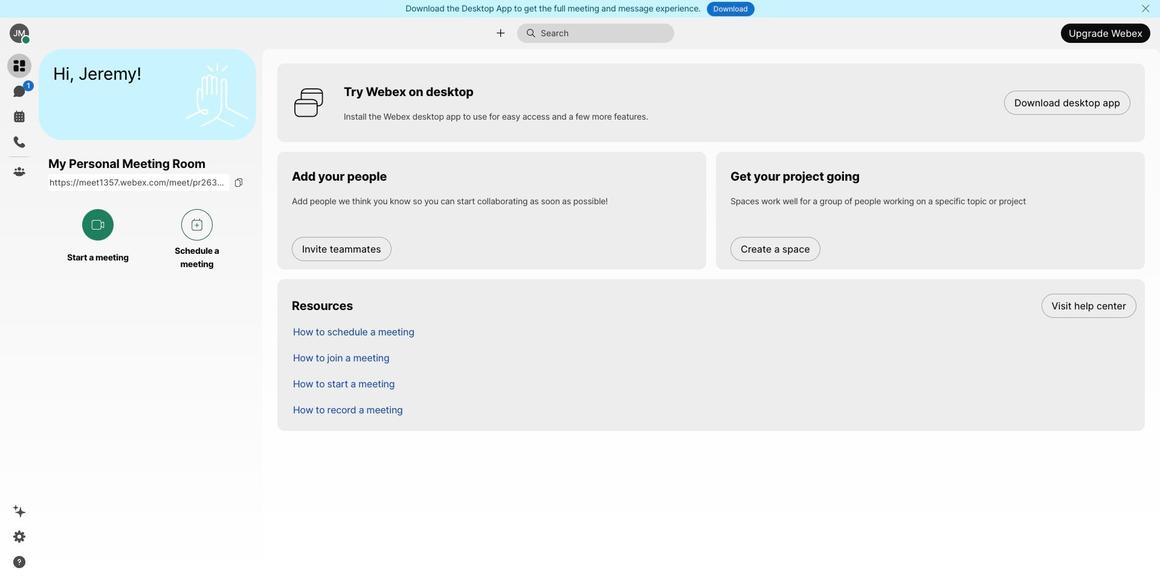 Task type: locate. For each thing, give the bounding box(es) containing it.
two hands high fiving image
[[181, 58, 253, 131]]

navigation
[[0, 49, 39, 585]]

2 list item from the top
[[284, 319, 1146, 345]]

list item
[[284, 293, 1146, 319], [284, 319, 1146, 345], [284, 345, 1146, 371], [284, 371, 1146, 397], [284, 397, 1146, 423]]

1 list item from the top
[[284, 293, 1146, 319]]

cancel_16 image
[[1142, 4, 1151, 13]]

None text field
[[48, 174, 230, 191]]



Task type: vqa. For each thing, say whether or not it's contained in the screenshot.
Text Field
yes



Task type: describe. For each thing, give the bounding box(es) containing it.
4 list item from the top
[[284, 371, 1146, 397]]

5 list item from the top
[[284, 397, 1146, 423]]

webex tab list
[[7, 54, 34, 184]]

3 list item from the top
[[284, 345, 1146, 371]]



